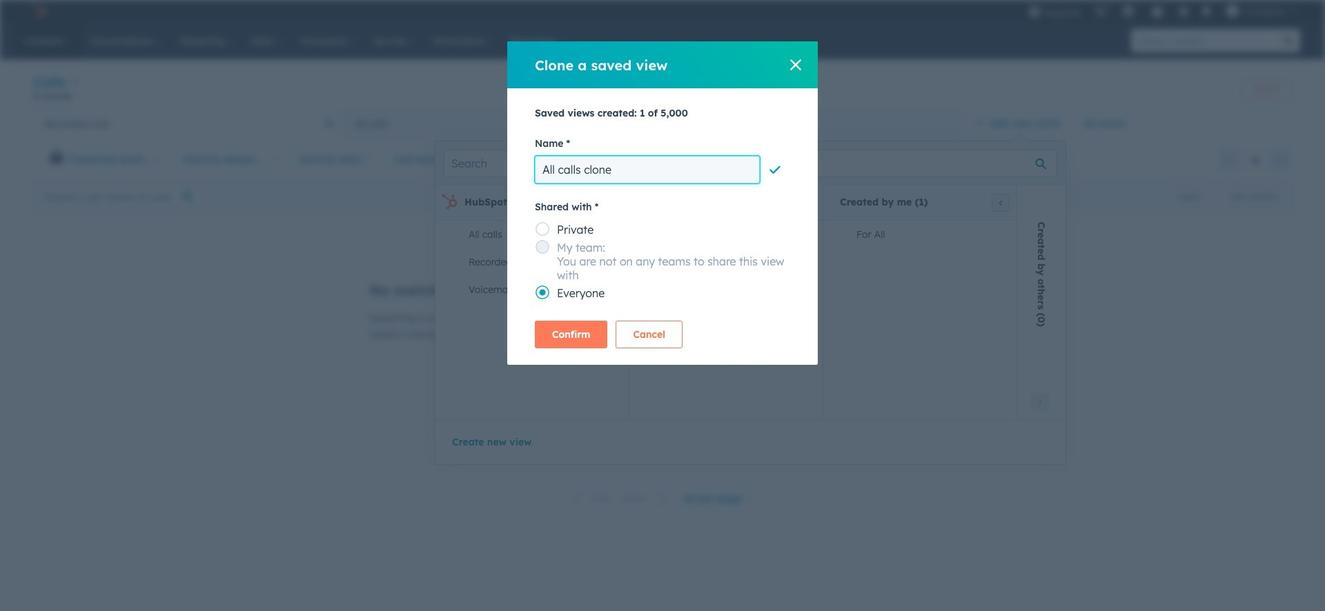 Task type: vqa. For each thing, say whether or not it's contained in the screenshot.
'text field'
yes



Task type: locate. For each thing, give the bounding box(es) containing it.
menu
[[1021, 0, 1308, 22]]

None text field
[[535, 156, 760, 184]]

pagination navigation
[[565, 490, 675, 508]]

Search search field
[[444, 150, 1057, 177]]

banner
[[33, 72, 1292, 110]]

marketplaces image
[[1122, 6, 1134, 19]]

dialog
[[507, 41, 818, 365]]



Task type: describe. For each thing, give the bounding box(es) containing it.
jacob simon image
[[1226, 5, 1239, 17]]

Search HubSpot search field
[[1131, 29, 1277, 52]]

close image
[[790, 59, 801, 70]]

Search call name or notes search field
[[37, 185, 204, 209]]



